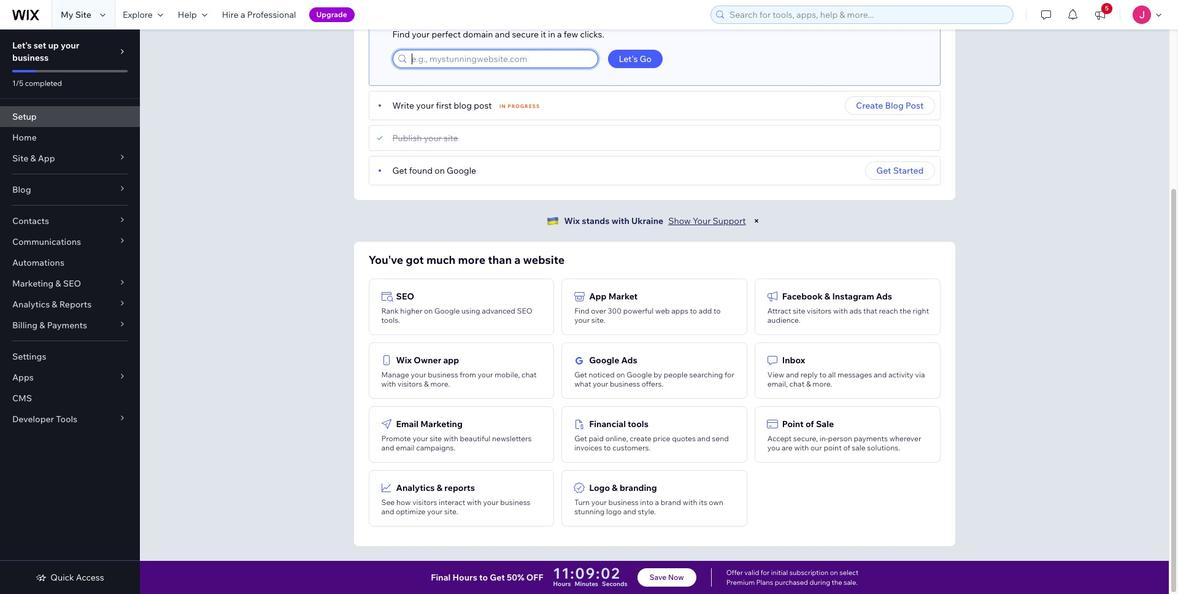 Task type: locate. For each thing, give the bounding box(es) containing it.
1/5 completed
[[12, 79, 62, 88]]

your down logo
[[592, 498, 607, 507]]

and left send
[[698, 434, 711, 443]]

0 vertical spatial of
[[806, 419, 815, 430]]

0 vertical spatial blog
[[886, 100, 904, 111]]

on right the found
[[435, 165, 445, 176]]

0 horizontal spatial app
[[38, 153, 55, 164]]

2 horizontal spatial site
[[793, 306, 806, 316]]

with left its
[[683, 498, 698, 507]]

let's inside let's go button
[[619, 53, 638, 64]]

1 horizontal spatial blog
[[886, 100, 904, 111]]

the left sale.
[[832, 578, 843, 587]]

& right logo
[[612, 483, 618, 494]]

site inside the promote your site with beautiful newsletters and email campaigns.
[[430, 434, 442, 443]]

attract
[[768, 306, 792, 316]]

logo & branding
[[589, 483, 657, 494]]

11:09:02 hours minutes seconds
[[553, 564, 628, 588]]

chat inside the manage your business from your mobile, chat with visitors & more.
[[522, 370, 537, 379]]

chat right email,
[[790, 379, 805, 389]]

5
[[1106, 4, 1109, 12]]

chat inside view and reply to all messages and activity via email, chat & more.
[[790, 379, 805, 389]]

& for payments
[[39, 320, 45, 331]]

0 vertical spatial wix
[[564, 215, 580, 227]]

that
[[864, 306, 878, 316]]

of
[[806, 419, 815, 430], [844, 443, 851, 452]]

hire a professional link
[[215, 0, 304, 29]]

analytics & reports
[[396, 483, 475, 494]]

analytics up how
[[396, 483, 435, 494]]

audience.
[[768, 316, 801, 325]]

0 vertical spatial let's
[[12, 40, 32, 51]]

1/5
[[12, 79, 23, 88]]

0 horizontal spatial site.
[[444, 507, 458, 516]]

setup
[[12, 111, 37, 122]]

ads up reach
[[877, 291, 893, 302]]

1 horizontal spatial app
[[589, 291, 607, 302]]

blog inside "dropdown button"
[[12, 184, 31, 195]]

site right my
[[75, 9, 91, 20]]

0 horizontal spatial chat
[[522, 370, 537, 379]]

on for higher
[[424, 306, 433, 316]]

0 horizontal spatial the
[[832, 578, 843, 587]]

market
[[609, 291, 638, 302]]

0 horizontal spatial seo
[[63, 278, 81, 289]]

get for get noticed on google by people searching for what your business offers.
[[575, 370, 587, 379]]

see
[[382, 498, 395, 507]]

your inside let's set up your business
[[61, 40, 79, 51]]

newsletters
[[492, 434, 532, 443]]

1 more. from the left
[[431, 379, 450, 389]]

let's left go
[[619, 53, 638, 64]]

more. down app
[[431, 379, 450, 389]]

paid
[[589, 434, 604, 443]]

and down inbox
[[786, 370, 799, 379]]

on inside get noticed on google by people searching for what your business offers.
[[617, 370, 625, 379]]

activity
[[889, 370, 914, 379]]

what
[[575, 379, 592, 389]]

seo
[[63, 278, 81, 289], [396, 291, 414, 302], [517, 306, 533, 316]]

1 horizontal spatial site.
[[592, 316, 606, 325]]

0 horizontal spatial let's
[[12, 40, 32, 51]]

point of sale
[[783, 419, 834, 430]]

app down home link
[[38, 153, 55, 164]]

to left 50%
[[480, 572, 488, 583]]

1 vertical spatial app
[[589, 291, 607, 302]]

automations link
[[0, 252, 140, 273]]

to right invoices
[[604, 443, 611, 452]]

1 horizontal spatial let's
[[619, 53, 638, 64]]

& down owner
[[424, 379, 429, 389]]

google left using
[[435, 306, 460, 316]]

your left over
[[575, 316, 590, 325]]

and left email
[[382, 443, 395, 452]]

0 vertical spatial site
[[444, 133, 458, 144]]

1 vertical spatial the
[[832, 578, 843, 587]]

0 horizontal spatial ads
[[622, 355, 638, 366]]

stunning
[[575, 507, 605, 516]]

0 vertical spatial find
[[393, 29, 410, 40]]

your
[[412, 29, 430, 40], [61, 40, 79, 51], [416, 100, 434, 111], [424, 133, 442, 144], [575, 316, 590, 325], [411, 370, 426, 379], [478, 370, 493, 379], [593, 379, 609, 389], [413, 434, 428, 443], [483, 498, 499, 507], [592, 498, 607, 507], [427, 507, 443, 516]]

more. inside the manage your business from your mobile, chat with visitors & more.
[[431, 379, 450, 389]]

site down facebook
[[793, 306, 806, 316]]

powerful
[[624, 306, 654, 316]]

& right the billing
[[39, 320, 45, 331]]

blog
[[886, 100, 904, 111], [12, 184, 31, 195]]

hours for 11:09:02
[[553, 580, 571, 588]]

site down first
[[444, 133, 458, 144]]

a right hire
[[241, 9, 245, 20]]

and left how
[[382, 507, 395, 516]]

interact
[[439, 498, 466, 507]]

with up the promote
[[382, 379, 396, 389]]

1 vertical spatial site
[[793, 306, 806, 316]]

web
[[656, 306, 670, 316]]

visitors for analytics
[[413, 498, 437, 507]]

ads
[[850, 306, 862, 316]]

brand
[[661, 498, 681, 507]]

more
[[458, 253, 486, 267]]

analytics up the billing
[[12, 299, 50, 310]]

facebook & instagram ads
[[783, 291, 893, 302]]

site. inside find over 300 powerful web apps to add to your site.
[[592, 316, 606, 325]]

& for instagram
[[825, 291, 831, 302]]

1 vertical spatial let's
[[619, 53, 638, 64]]

google for noticed
[[627, 370, 652, 379]]

branding
[[620, 483, 657, 494]]

completed
[[25, 79, 62, 88]]

0 horizontal spatial analytics
[[12, 299, 50, 310]]

1 horizontal spatial of
[[844, 443, 851, 452]]

0 vertical spatial marketing
[[12, 278, 54, 289]]

seo up the higher at the left bottom of page
[[396, 291, 414, 302]]

of left sale
[[844, 443, 851, 452]]

1 horizontal spatial for
[[761, 568, 770, 577]]

visitors down owner
[[398, 379, 423, 389]]

the left right at the right bottom of page
[[900, 306, 912, 316]]

of inside accept secure, in-person payments wherever you are with our point of sale solutions.
[[844, 443, 851, 452]]

visitors inside attract site visitors with ads that reach the right audience.
[[807, 306, 832, 316]]

2 vertical spatial site
[[430, 434, 442, 443]]

save
[[650, 573, 667, 582]]

site. inside see how visitors interact with your business and optimize your site.
[[444, 507, 458, 516]]

your right "up"
[[61, 40, 79, 51]]

with inside accept secure, in-person payments wherever you are with our point of sale solutions.
[[795, 443, 809, 452]]

hours inside 11:09:02 hours minutes seconds
[[553, 580, 571, 588]]

ukraine
[[632, 215, 664, 227]]

person
[[829, 434, 853, 443]]

your down email marketing
[[413, 434, 428, 443]]

people
[[664, 370, 688, 379]]

google left "by" at the bottom right of the page
[[627, 370, 652, 379]]

business inside let's set up your business
[[12, 52, 49, 63]]

1 horizontal spatial chat
[[790, 379, 805, 389]]

with down reports
[[467, 498, 482, 507]]

on down google ads
[[617, 370, 625, 379]]

tools
[[628, 419, 649, 430]]

a right than
[[515, 253, 521, 267]]

and inside get paid online, create price quotes and send invoices to customers.
[[698, 434, 711, 443]]

get inside get noticed on google by people searching for what your business offers.
[[575, 370, 587, 379]]

1 horizontal spatial the
[[900, 306, 912, 316]]

& left all
[[807, 379, 811, 389]]

site down email marketing
[[430, 434, 442, 443]]

google inside rank higher on google using advanced seo tools.
[[435, 306, 460, 316]]

site. for market
[[592, 316, 606, 325]]

your down analytics & reports
[[427, 507, 443, 516]]

0 horizontal spatial for
[[725, 370, 735, 379]]

1 horizontal spatial wix
[[564, 215, 580, 227]]

its
[[699, 498, 708, 507]]

let's inside let's set up your business
[[12, 40, 32, 51]]

hours right final
[[453, 572, 478, 583]]

get inside get paid online, create price quotes and send invoices to customers.
[[575, 434, 587, 443]]

with right stands
[[612, 215, 630, 227]]

via
[[916, 370, 925, 379]]

visitors inside see how visitors interact with your business and optimize your site.
[[413, 498, 437, 507]]

find inside find over 300 powerful web apps to add to your site.
[[575, 306, 590, 316]]

& for reports
[[52, 299, 57, 310]]

apps button
[[0, 367, 140, 388]]

publish
[[393, 133, 422, 144]]

& for reports
[[437, 483, 443, 494]]

business inside turn your business into a brand with its own stunning logo and style.
[[609, 498, 639, 507]]

of up secure,
[[806, 419, 815, 430]]

& up analytics & reports
[[55, 278, 61, 289]]

ads up get noticed on google by people searching for what your business offers.
[[622, 355, 638, 366]]

your inside get noticed on google by people searching for what your business offers.
[[593, 379, 609, 389]]

right
[[913, 306, 930, 316]]

1 vertical spatial find
[[575, 306, 590, 316]]

get left the found
[[393, 165, 407, 176]]

1 vertical spatial visitors
[[398, 379, 423, 389]]

optimize
[[396, 507, 426, 516]]

seo up the "analytics & reports" dropdown button
[[63, 278, 81, 289]]

0 vertical spatial for
[[725, 370, 735, 379]]

to left all
[[820, 370, 827, 379]]

and inside the promote your site with beautiful newsletters and email campaigns.
[[382, 443, 395, 452]]

0 vertical spatial site
[[75, 9, 91, 20]]

sidebar element
[[0, 29, 140, 594]]

home
[[12, 132, 37, 143]]

with inside the promote your site with beautiful newsletters and email campaigns.
[[444, 434, 458, 443]]

1 horizontal spatial more.
[[813, 379, 833, 389]]

let's for let's set up your business
[[12, 40, 32, 51]]

site. down reports
[[444, 507, 458, 516]]

analytics inside dropdown button
[[12, 299, 50, 310]]

reports
[[59, 299, 92, 310]]

wix for wix stands with ukraine show your support
[[564, 215, 580, 227]]

with inside the manage your business from your mobile, chat with visitors & more.
[[382, 379, 396, 389]]

to inside view and reply to all messages and activity via email, chat & more.
[[820, 370, 827, 379]]

advanced
[[482, 306, 516, 316]]

google inside get noticed on google by people searching for what your business offers.
[[627, 370, 652, 379]]

1 horizontal spatial hours
[[553, 580, 571, 588]]

1 vertical spatial marketing
[[421, 419, 463, 430]]

with left the beautiful
[[444, 434, 458, 443]]

site inside dropdown button
[[12, 153, 28, 164]]

from
[[460, 370, 476, 379]]

analytics & reports button
[[0, 294, 140, 315]]

publish your site
[[393, 133, 458, 144]]

site. left 300
[[592, 316, 606, 325]]

google right the found
[[447, 165, 477, 176]]

purchased
[[775, 578, 809, 587]]

find left perfect
[[393, 29, 410, 40]]

app up over
[[589, 291, 607, 302]]

stands
[[582, 215, 610, 227]]

manage your business from your mobile, chat with visitors & more.
[[382, 370, 537, 389]]

financial
[[589, 419, 626, 430]]

and inside see how visitors interact with your business and optimize your site.
[[382, 507, 395, 516]]

0 horizontal spatial wix
[[396, 355, 412, 366]]

1 vertical spatial site.
[[444, 507, 458, 516]]

website
[[523, 253, 565, 267]]

2 vertical spatial seo
[[517, 306, 533, 316]]

0 vertical spatial site.
[[592, 316, 606, 325]]

1 vertical spatial of
[[844, 443, 851, 452]]

wix
[[564, 215, 580, 227], [396, 355, 412, 366]]

with right are
[[795, 443, 809, 452]]

2 vertical spatial visitors
[[413, 498, 437, 507]]

your inside turn your business into a brand with its own stunning logo and style.
[[592, 498, 607, 507]]

get for get paid online, create price quotes and send invoices to customers.
[[575, 434, 587, 443]]

1 vertical spatial for
[[761, 568, 770, 577]]

your right what
[[593, 379, 609, 389]]

site
[[75, 9, 91, 20], [12, 153, 28, 164]]

a inside turn your business into a brand with its own stunning logo and style.
[[655, 498, 659, 507]]

visitors down facebook
[[807, 306, 832, 316]]

quick
[[51, 572, 74, 583]]

0 horizontal spatial hours
[[453, 572, 478, 583]]

2 more. from the left
[[813, 379, 833, 389]]

find your perfect domain and secure it in a few clicks.
[[393, 29, 605, 40]]

find left over
[[575, 306, 590, 316]]

1 vertical spatial blog
[[12, 184, 31, 195]]

more. inside view and reply to all messages and activity via email, chat & more.
[[813, 379, 833, 389]]

app
[[38, 153, 55, 164], [589, 291, 607, 302]]

1 horizontal spatial find
[[575, 306, 590, 316]]

a right into in the bottom of the page
[[655, 498, 659, 507]]

0 horizontal spatial site
[[430, 434, 442, 443]]

and
[[495, 29, 510, 40], [786, 370, 799, 379], [874, 370, 887, 379], [698, 434, 711, 443], [382, 443, 395, 452], [382, 507, 395, 516], [624, 507, 637, 516]]

you've
[[369, 253, 404, 267]]

hours left minutes
[[553, 580, 571, 588]]

find
[[393, 29, 410, 40], [575, 306, 590, 316]]

turn
[[575, 498, 590, 507]]

progress
[[508, 103, 540, 109]]

& up interact
[[437, 483, 443, 494]]

for right searching
[[725, 370, 735, 379]]

seo right advanced
[[517, 306, 533, 316]]

0 horizontal spatial more.
[[431, 379, 450, 389]]

0 vertical spatial the
[[900, 306, 912, 316]]

1 vertical spatial site
[[12, 153, 28, 164]]

2 horizontal spatial seo
[[517, 306, 533, 316]]

instagram
[[833, 291, 875, 302]]

messages
[[838, 370, 873, 379]]

let's left set at top
[[12, 40, 32, 51]]

marketing down automations
[[12, 278, 54, 289]]

get left started
[[877, 165, 892, 176]]

site inside attract site visitors with ads that reach the right audience.
[[793, 306, 806, 316]]

300
[[608, 306, 622, 316]]

and right logo
[[624, 507, 637, 516]]

in
[[548, 29, 556, 40]]

site
[[444, 133, 458, 144], [793, 306, 806, 316], [430, 434, 442, 443]]

seo inside the marketing & seo dropdown button
[[63, 278, 81, 289]]

on right the higher at the left bottom of page
[[424, 306, 433, 316]]

up
[[48, 40, 59, 51]]

0 vertical spatial app
[[38, 153, 55, 164]]

on inside rank higher on google using advanced seo tools.
[[424, 306, 433, 316]]

and inside turn your business into a brand with its own stunning logo and style.
[[624, 507, 637, 516]]

for up plans
[[761, 568, 770, 577]]

1 vertical spatial analytics
[[396, 483, 435, 494]]

1 horizontal spatial seo
[[396, 291, 414, 302]]

and left secure at the left top of page
[[495, 29, 510, 40]]

blog up contacts on the top
[[12, 184, 31, 195]]

visitors for facebook
[[807, 306, 832, 316]]

site. for &
[[444, 507, 458, 516]]

1 horizontal spatial marketing
[[421, 419, 463, 430]]

0 horizontal spatial blog
[[12, 184, 31, 195]]

get left 'paid'
[[575, 434, 587, 443]]

email marketing
[[396, 419, 463, 430]]

for inside offer valid for initial subscription on select premium plans purchased during the sale.
[[761, 568, 770, 577]]

visitors down analytics & reports
[[413, 498, 437, 507]]

get inside button
[[877, 165, 892, 176]]

more. left messages at the right bottom
[[813, 379, 833, 389]]

& for branding
[[612, 483, 618, 494]]

1 vertical spatial wix
[[396, 355, 412, 366]]

0 horizontal spatial find
[[393, 29, 410, 40]]

1 horizontal spatial ads
[[877, 291, 893, 302]]

0 horizontal spatial of
[[806, 419, 815, 430]]

chat right the "mobile,"
[[522, 370, 537, 379]]

& inside dropdown button
[[55, 278, 61, 289]]

get left noticed
[[575, 370, 587, 379]]

0 vertical spatial seo
[[63, 278, 81, 289]]

site down home
[[12, 153, 28, 164]]

sale
[[816, 419, 834, 430]]

1 vertical spatial seo
[[396, 291, 414, 302]]

0 horizontal spatial site
[[12, 153, 28, 164]]

to left add
[[690, 306, 697, 316]]

add
[[699, 306, 712, 316]]

& down home
[[30, 153, 36, 164]]

with down facebook & instagram ads
[[834, 306, 848, 316]]

1 vertical spatial ads
[[622, 355, 638, 366]]

1 horizontal spatial site
[[444, 133, 458, 144]]

wix left stands
[[564, 215, 580, 227]]

wix up the manage
[[396, 355, 412, 366]]

1 horizontal spatial analytics
[[396, 483, 435, 494]]

post
[[474, 100, 492, 111]]

for
[[725, 370, 735, 379], [761, 568, 770, 577]]

on left select
[[830, 568, 839, 577]]

0 vertical spatial visitors
[[807, 306, 832, 316]]

marketing up the promote your site with beautiful newsletters and email campaigns.
[[421, 419, 463, 430]]

5 button
[[1087, 0, 1114, 29]]

0 vertical spatial analytics
[[12, 299, 50, 310]]

0 horizontal spatial marketing
[[12, 278, 54, 289]]

& right facebook
[[825, 291, 831, 302]]

& left the reports
[[52, 299, 57, 310]]

blog left post
[[886, 100, 904, 111]]

hours for final
[[453, 572, 478, 583]]

payments
[[47, 320, 87, 331]]

your inside find over 300 powerful web apps to add to your site.
[[575, 316, 590, 325]]



Task type: describe. For each thing, give the bounding box(es) containing it.
save now button
[[638, 568, 697, 587]]

own
[[709, 498, 724, 507]]

point
[[783, 419, 804, 430]]

business inside the manage your business from your mobile, chat with visitors & more.
[[428, 370, 458, 379]]

create
[[856, 100, 884, 111]]

turn your business into a brand with its own stunning logo and style.
[[575, 498, 724, 516]]

developer
[[12, 414, 54, 425]]

get for get started
[[877, 165, 892, 176]]

help
[[178, 9, 197, 20]]

post
[[906, 100, 924, 111]]

blog
[[454, 100, 472, 111]]

offer valid for initial subscription on select premium plans purchased during the sale.
[[727, 568, 859, 587]]

you
[[768, 443, 780, 452]]

your right "from"
[[478, 370, 493, 379]]

logo
[[607, 507, 622, 516]]

google for found
[[447, 165, 477, 176]]

rank higher on google using advanced seo tools.
[[382, 306, 533, 325]]

your left perfect
[[412, 29, 430, 40]]

app market
[[589, 291, 638, 302]]

hire
[[222, 9, 239, 20]]

rank
[[382, 306, 399, 316]]

on inside offer valid for initial subscription on select premium plans purchased during the sale.
[[830, 568, 839, 577]]

in
[[500, 103, 506, 109]]

& for app
[[30, 153, 36, 164]]

settings
[[12, 351, 46, 362]]

& inside view and reply to all messages and activity via email, chat & more.
[[807, 379, 811, 389]]

quotes
[[672, 434, 696, 443]]

by
[[654, 370, 662, 379]]

app inside site & app dropdown button
[[38, 153, 55, 164]]

analytics for analytics & reports
[[12, 299, 50, 310]]

in-
[[820, 434, 829, 443]]

get for get found on google
[[393, 165, 407, 176]]

higher
[[400, 306, 423, 316]]

attract site visitors with ads that reach the right audience.
[[768, 306, 930, 325]]

campaigns.
[[416, 443, 456, 452]]

find for find over 300 powerful web apps to add to your site.
[[575, 306, 590, 316]]

how
[[397, 498, 411, 507]]

Search for tools, apps, help & more... field
[[726, 6, 1010, 23]]

e.g., mystunningwebsite.com field
[[408, 50, 594, 68]]

a right in
[[557, 29, 562, 40]]

the inside attract site visitors with ads that reach the right audience.
[[900, 306, 912, 316]]

are
[[782, 443, 793, 452]]

with inside turn your business into a brand with its own stunning logo and style.
[[683, 498, 698, 507]]

50%
[[507, 572, 525, 583]]

found
[[409, 165, 433, 176]]

hire a professional
[[222, 9, 296, 20]]

get paid online, create price quotes and send invoices to customers.
[[575, 434, 729, 452]]

google up noticed
[[589, 355, 620, 366]]

your right publish
[[424, 133, 442, 144]]

your left first
[[416, 100, 434, 111]]

got
[[406, 253, 424, 267]]

let's go
[[619, 53, 652, 64]]

inbox
[[783, 355, 806, 366]]

show your support button
[[669, 215, 746, 227]]

upgrade button
[[309, 7, 355, 22]]

your down owner
[[411, 370, 426, 379]]

support
[[713, 215, 746, 227]]

over
[[591, 306, 606, 316]]

your right interact
[[483, 498, 499, 507]]

analytics for analytics & reports
[[396, 483, 435, 494]]

setup link
[[0, 106, 140, 127]]

a inside hire a professional link
[[241, 9, 245, 20]]

let's for let's go
[[619, 53, 638, 64]]

valid
[[745, 568, 760, 577]]

wix owner app
[[396, 355, 459, 366]]

marketing & seo
[[12, 278, 81, 289]]

quick access
[[51, 572, 104, 583]]

and left activity
[[874, 370, 887, 379]]

seconds
[[602, 580, 628, 588]]

communications button
[[0, 231, 140, 252]]

find over 300 powerful web apps to add to your site.
[[575, 306, 721, 325]]

with inside see how visitors interact with your business and optimize your site.
[[467, 498, 482, 507]]

offer
[[727, 568, 743, 577]]

subscription
[[790, 568, 829, 577]]

the inside offer valid for initial subscription on select premium plans purchased during the sale.
[[832, 578, 843, 587]]

communications
[[12, 236, 81, 247]]

searching
[[690, 370, 723, 379]]

in progress
[[500, 103, 540, 109]]

blog inside button
[[886, 100, 904, 111]]

0 vertical spatial ads
[[877, 291, 893, 302]]

visitors inside the manage your business from your mobile, chat with visitors & more.
[[398, 379, 423, 389]]

on for found
[[435, 165, 445, 176]]

email,
[[768, 379, 788, 389]]

find for find your perfect domain and secure it in a few clicks.
[[393, 29, 410, 40]]

owner
[[414, 355, 442, 366]]

your
[[693, 215, 711, 227]]

wix stands with ukraine show your support
[[564, 215, 746, 227]]

clicks.
[[580, 29, 605, 40]]

site & app
[[12, 153, 55, 164]]

get left 50%
[[490, 572, 505, 583]]

business inside get noticed on google by people searching for what your business offers.
[[610, 379, 640, 389]]

seo inside rank higher on google using advanced seo tools.
[[517, 306, 533, 316]]

my site
[[61, 9, 91, 20]]

offers.
[[642, 379, 664, 389]]

cms link
[[0, 388, 140, 409]]

get started
[[877, 165, 924, 176]]

point
[[824, 443, 842, 452]]

contacts button
[[0, 211, 140, 231]]

reports
[[445, 483, 475, 494]]

& inside the manage your business from your mobile, chat with visitors & more.
[[424, 379, 429, 389]]

marketing inside dropdown button
[[12, 278, 54, 289]]

to inside get paid online, create price quotes and send invoices to customers.
[[604, 443, 611, 452]]

developer tools
[[12, 414, 77, 425]]

analytics & reports
[[12, 299, 92, 310]]

on for noticed
[[617, 370, 625, 379]]

quick access button
[[36, 572, 104, 583]]

view and reply to all messages and activity via email, chat & more.
[[768, 370, 925, 389]]

for inside get noticed on google by people searching for what your business offers.
[[725, 370, 735, 379]]

with inside attract site visitors with ads that reach the right audience.
[[834, 306, 848, 316]]

invoices
[[575, 443, 602, 452]]

upgrade
[[316, 10, 347, 19]]

wix for wix owner app
[[396, 355, 412, 366]]

site for promote your site with beautiful newsletters and email campaigns.
[[430, 434, 442, 443]]

initial
[[772, 568, 788, 577]]

google for higher
[[435, 306, 460, 316]]

tools.
[[382, 316, 400, 325]]

create blog post
[[856, 100, 924, 111]]

beautiful
[[460, 434, 491, 443]]

get started button
[[866, 161, 935, 180]]

& for seo
[[55, 278, 61, 289]]

get found on google
[[393, 165, 477, 176]]

accept secure, in-person payments wherever you are with our point of sale solutions.
[[768, 434, 922, 452]]

your inside the promote your site with beautiful newsletters and email campaigns.
[[413, 434, 428, 443]]

facebook
[[783, 291, 823, 302]]

wherever
[[890, 434, 922, 443]]

to right add
[[714, 306, 721, 316]]

billing & payments
[[12, 320, 87, 331]]

plans
[[757, 578, 774, 587]]

1 horizontal spatial site
[[75, 9, 91, 20]]

minutes
[[575, 580, 599, 588]]

automations
[[12, 257, 64, 268]]

business inside see how visitors interact with your business and optimize your site.
[[500, 498, 531, 507]]

site for publish your site
[[444, 133, 458, 144]]

accept
[[768, 434, 792, 443]]



Task type: vqa. For each thing, say whether or not it's contained in the screenshot.
the Find corresponding to Find over 300 powerful web apps to add to your site.
yes



